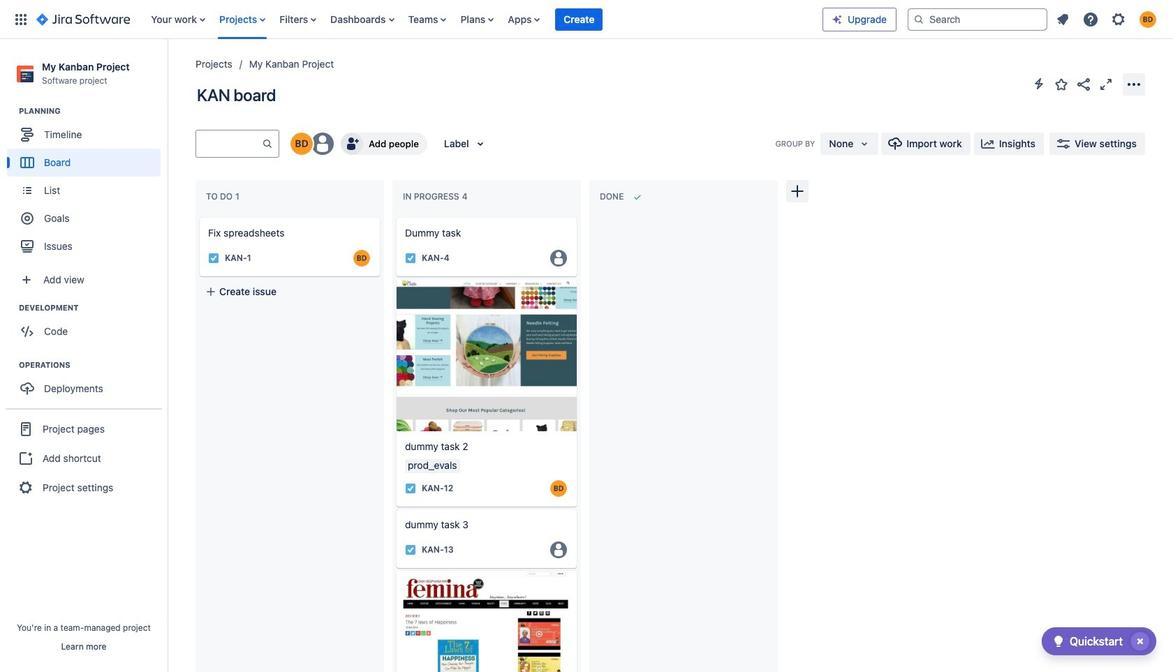 Task type: locate. For each thing, give the bounding box(es) containing it.
group
[[7, 106, 167, 265], [7, 303, 167, 350], [7, 360, 167, 407], [6, 409, 162, 508]]

2 heading from the top
[[19, 303, 167, 314]]

Search field
[[908, 8, 1048, 30]]

3 heading from the top
[[19, 360, 167, 371]]

1 vertical spatial heading
[[19, 303, 167, 314]]

in progress element
[[403, 192, 471, 202]]

list item
[[556, 0, 603, 39]]

banner
[[0, 0, 1174, 39]]

your profile and settings image
[[1140, 11, 1157, 28]]

1 heading from the top
[[19, 106, 167, 117]]

task image
[[208, 253, 219, 264], [405, 253, 416, 264], [405, 483, 416, 494]]

sidebar element
[[0, 39, 168, 673]]

heading
[[19, 106, 167, 117], [19, 303, 167, 314], [19, 360, 167, 371]]

task image down in progress element
[[405, 253, 416, 264]]

1 horizontal spatial list
[[1051, 7, 1165, 32]]

view settings image
[[1056, 136, 1072, 152]]

task image for create issue image
[[405, 253, 416, 264]]

Search this board text field
[[196, 131, 262, 156]]

dismiss quickstart image
[[1130, 631, 1152, 653]]

group for planning image
[[7, 106, 167, 265]]

group for development "icon"
[[7, 303, 167, 350]]

0 horizontal spatial list
[[144, 0, 823, 39]]

list
[[144, 0, 823, 39], [1051, 7, 1165, 32]]

0 vertical spatial heading
[[19, 106, 167, 117]]

task image down 'to do' element
[[208, 253, 219, 264]]

create issue image
[[190, 208, 207, 225]]

heading for planning image
[[19, 106, 167, 117]]

2 vertical spatial heading
[[19, 360, 167, 371]]

development image
[[2, 300, 19, 317]]

search image
[[914, 14, 925, 25]]

import image
[[887, 136, 904, 152]]

heading for "operations" image
[[19, 360, 167, 371]]

jira software image
[[36, 11, 130, 28], [36, 11, 130, 28]]

None search field
[[908, 8, 1048, 30]]



Task type: vqa. For each thing, say whether or not it's contained in the screenshot.
Search this board text box
yes



Task type: describe. For each thing, give the bounding box(es) containing it.
create issue image
[[387, 208, 404, 225]]

automations menu button icon image
[[1031, 75, 1048, 92]]

settings image
[[1111, 11, 1128, 28]]

planning image
[[2, 103, 19, 120]]

operations image
[[2, 357, 19, 374]]

star kan board image
[[1053, 76, 1070, 93]]

appswitcher icon image
[[13, 11, 29, 28]]

enter full screen image
[[1098, 76, 1115, 93]]

goal image
[[21, 213, 34, 225]]

heading for development "icon"
[[19, 303, 167, 314]]

task image
[[405, 545, 416, 556]]

sidebar navigation image
[[152, 56, 183, 84]]

primary element
[[8, 0, 823, 39]]

create column image
[[789, 183, 806, 200]]

task image for create issue icon on the top left of page
[[208, 253, 219, 264]]

to do element
[[206, 192, 242, 202]]

task image up task image at left
[[405, 483, 416, 494]]

add people image
[[344, 136, 360, 152]]

more actions image
[[1126, 76, 1143, 93]]

group for "operations" image
[[7, 360, 167, 407]]

notifications image
[[1055, 11, 1072, 28]]

help image
[[1083, 11, 1100, 28]]



